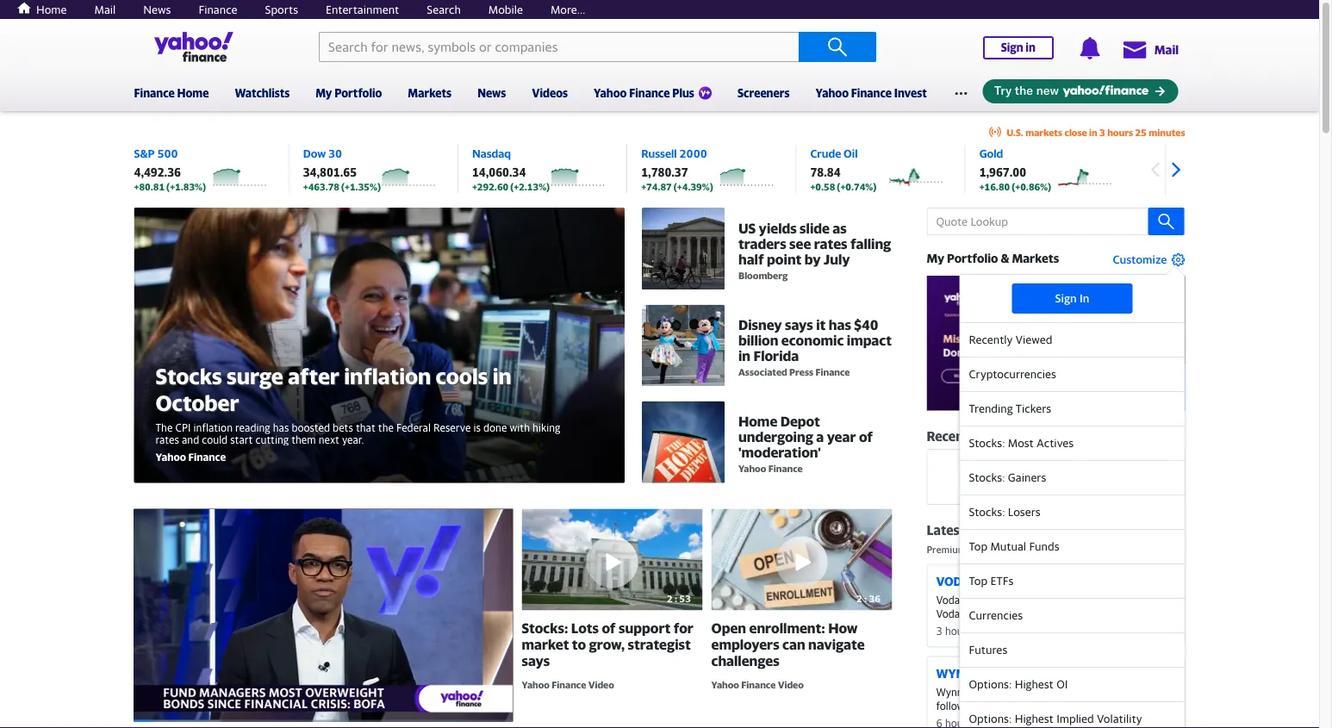 Task type: locate. For each thing, give the bounding box(es) containing it.
stocks: lots of support for market to grow, strategist says image
[[522, 509, 703, 611]]

0 vertical spatial markets
[[408, 86, 452, 100]]

1 vertical spatial &
[[1087, 544, 1093, 555]]

0 horizontal spatial mail link
[[94, 3, 116, 16]]

markets right my portfolio
[[408, 86, 452, 100]]

cryptocurrencies link
[[961, 358, 1185, 392]]

1 top from the top
[[969, 540, 988, 553]]

home inside home depot undergoing a year of 'moderation' yahoo finance
[[739, 413, 778, 430]]

rates
[[814, 235, 848, 252], [156, 433, 179, 446]]

says left to
[[522, 653, 550, 669]]

2 video from the left
[[778, 680, 804, 691]]

1 horizontal spatial mail
[[1155, 43, 1179, 57]]

1 vertical spatial vodafone
[[937, 608, 982, 620]]

yahoo finance video down challenges
[[712, 680, 804, 691]]

1 horizontal spatial says
[[785, 317, 814, 333]]

2000
[[680, 147, 707, 160]]

news left finance link
[[143, 3, 171, 16]]

+16.80
[[980, 181, 1010, 192]]

search image up 'yahoo finance invest' link
[[828, 37, 848, 57]]

depot
[[781, 413, 821, 430]]

0 vertical spatial mail
[[94, 3, 116, 16]]

the inside vod vodafone group public limited company: vodafone earnings: weak profits, but management heading in the right direction 3 hours ago • morningstar
[[989, 621, 1005, 633]]

1 vertical spatial inflation
[[194, 421, 233, 433]]

for
[[674, 620, 694, 636]]

is left done
[[474, 421, 481, 433]]

top down research
[[969, 540, 988, 553]]

the right "that"
[[378, 421, 394, 433]]

half
[[739, 251, 764, 267]]

in up options: highest implied volatility
[[1047, 700, 1055, 712]]

1 horizontal spatial my
[[927, 251, 945, 265]]

in
[[1080, 292, 1090, 305]]

as
[[833, 220, 847, 236]]

u.s. markets close in 3 hours 25 minutes
[[1007, 127, 1186, 138]]

1 horizontal spatial portfolio
[[947, 251, 999, 265]]

next image
[[1163, 157, 1189, 183]]

1 vertical spatial my
[[927, 251, 945, 265]]

1 vertical spatial options:
[[969, 712, 1012, 726]]

top etfs link
[[961, 564, 1185, 599]]

1 horizontal spatial :
[[865, 593, 867, 604]]

stocks surge after inflation cools in october the cpi inflation reading has boosted bets that the federal reserve is done with hiking rates and could start cutting them next year. yahoo finance
[[156, 363, 561, 463]]

video for to
[[588, 680, 614, 691]]

search
[[427, 3, 461, 16]]

surge
[[227, 363, 283, 389]]

finance inside the stocks surge after inflation cools in october the cpi inflation reading has boosted bets that the federal reserve is done with hiking rates and could start cutting them next year. yahoo finance
[[188, 451, 226, 463]]

top etfs
[[969, 574, 1014, 588]]

1 vertical spatial rates
[[156, 433, 179, 446]]

finance home link
[[134, 75, 209, 108]]

1 horizontal spatial is
[[1056, 468, 1064, 481]]

1 vertical spatial news
[[478, 86, 506, 100]]

news left videos at the left top
[[478, 86, 506, 100]]

: left 36
[[865, 593, 867, 604]]

2 left 36
[[857, 593, 863, 604]]

undergoing
[[739, 429, 814, 445]]

stocks: up research
[[969, 505, 1006, 519]]

home for home depot undergoing a year of 'moderation' yahoo finance
[[739, 413, 778, 430]]

russell 2000 link
[[641, 147, 707, 160]]

portfolio up 30
[[335, 86, 382, 100]]

3 right the close
[[1100, 127, 1106, 138]]

analysis
[[969, 544, 1004, 555]]

video for challenges
[[778, 680, 804, 691]]

1 horizontal spatial has
[[829, 317, 852, 333]]

finance down 'moderation'
[[769, 463, 803, 475]]

direction
[[1035, 621, 1078, 633]]

: for stocks: lots of support for market to grow, strategist says
[[675, 593, 678, 604]]

recently down trending on the right
[[927, 428, 981, 444]]

inflation down the october
[[194, 421, 233, 433]]

0 vertical spatial mail link
[[94, 3, 116, 16]]

viewed down trending tickers
[[983, 428, 1028, 444]]

has left them
[[273, 421, 289, 433]]

in up associated at the right of page
[[739, 348, 751, 364]]

home for home
[[36, 3, 67, 16]]

0 horizontal spatial inflation
[[194, 421, 233, 433]]

in inside disney says it has $40 billion economic impact in florida associated press finance
[[739, 348, 751, 364]]

1 vertical spatial is
[[1056, 468, 1064, 481]]

1 horizontal spatial the
[[989, 621, 1005, 633]]

your
[[1012, 468, 1035, 481]]

sign
[[1001, 41, 1024, 54], [1056, 292, 1077, 305]]

0 horizontal spatial &
[[1001, 251, 1010, 265]]

markets down quote lookup text field
[[1012, 251, 1060, 265]]

latest research reports
[[927, 523, 1075, 538]]

1 vertical spatial the
[[989, 621, 1005, 633]]

in inside wynn resorts, limited: maintaining hold following mixed results in macau
[[1047, 700, 1055, 712]]

search image inside 'section'
[[1158, 213, 1175, 230]]

0 horizontal spatial 2
[[667, 593, 673, 604]]

video down open enrollment: how employers can navigate challenges
[[778, 680, 804, 691]]

gold link
[[980, 147, 1004, 160]]

plus
[[673, 86, 695, 100]]

1 vertical spatial news link
[[478, 75, 506, 108]]

stocks: left the your at the right
[[969, 471, 1006, 484]]

recently viewed up cryptocurrencies
[[969, 333, 1053, 346]]

2 vertical spatial home
[[739, 413, 778, 430]]

my up dow 30 "link"
[[316, 86, 332, 100]]

0 vertical spatial inflation
[[344, 363, 431, 389]]

mail link right notifications "image"
[[1122, 34, 1179, 65]]

1 vertical spatial hours
[[946, 625, 972, 637]]

public
[[1016, 594, 1045, 606]]

0 horizontal spatial home
[[36, 3, 67, 16]]

stocks: for stocks: lots of support for market to grow, strategist says
[[522, 620, 568, 636]]

finance left sports
[[199, 3, 237, 16]]

hours inside vod vodafone group public limited company: vodafone earnings: weak profits, but management heading in the right direction 3 hours ago • morningstar
[[946, 625, 972, 637]]

stocks: inside stocks: lots of support for market to grow, strategist says
[[522, 620, 568, 636]]

yahoo down challenges
[[712, 680, 740, 691]]

recently viewed link
[[961, 323, 1185, 358], [927, 428, 1045, 445]]

options: down mixed
[[969, 712, 1012, 726]]

0 horizontal spatial sign
[[1001, 41, 1024, 54]]

highest inside options: highest oi link
[[1015, 678, 1054, 691]]

portfolio inside my portfolio link
[[335, 86, 382, 100]]

search image
[[828, 37, 848, 57], [1158, 213, 1175, 230]]

yahoo down 'moderation'
[[739, 463, 767, 475]]

s&p 500 link
[[134, 147, 178, 160]]

that
[[356, 421, 376, 433]]

1 horizontal spatial inflation
[[344, 363, 431, 389]]

enrollment:
[[750, 620, 826, 636]]

could
[[202, 433, 228, 446]]

finance inside home depot undergoing a year of 'moderation' yahoo finance
[[769, 463, 803, 475]]

0 vertical spatial recently viewed
[[969, 333, 1053, 346]]

screeners link
[[738, 75, 790, 108]]

2 yahoo finance video from the left
[[712, 680, 804, 691]]

empty.
[[1067, 468, 1101, 481]]

2 horizontal spatial home
[[739, 413, 778, 430]]

of inside home depot undergoing a year of 'moderation' yahoo finance
[[859, 429, 873, 445]]

stocks: inside stocks: losers link
[[969, 505, 1006, 519]]

1 horizontal spatial news link
[[478, 75, 506, 108]]

1 vertical spatial of
[[602, 620, 616, 636]]

us
[[739, 220, 756, 236]]

traders
[[739, 235, 787, 252]]

player iframe element
[[134, 509, 513, 722]]

0 vertical spatial says
[[785, 317, 814, 333]]

0 horizontal spatial the
[[378, 421, 394, 433]]

viewed up cryptocurrencies
[[1016, 333, 1053, 346]]

latest
[[927, 523, 965, 538]]

1 vertical spatial search image
[[1158, 213, 1175, 230]]

0 horizontal spatial markets
[[408, 86, 452, 100]]

1 : from the left
[[675, 593, 678, 604]]

inflation up "that"
[[344, 363, 431, 389]]

1 vertical spatial recently
[[927, 428, 981, 444]]

news link left videos link
[[478, 75, 506, 108]]

stocks: for stocks: gainers
[[969, 471, 1006, 484]]

argus
[[1096, 544, 1121, 555]]

0 horizontal spatial 3
[[937, 625, 943, 637]]

0 vertical spatial rates
[[814, 235, 848, 252]]

has right the it
[[829, 317, 852, 333]]

recently up cryptocurrencies
[[969, 333, 1013, 346]]

my for my portfolio
[[316, 86, 332, 100]]

news link left finance link
[[143, 3, 171, 16]]

0 horizontal spatial news link
[[143, 3, 171, 16]]

wynn
[[937, 686, 963, 698]]

& left argus
[[1087, 544, 1093, 555]]

1 2 from the left
[[667, 593, 673, 604]]

1 vertical spatial mail link
[[1122, 34, 1179, 65]]

morningstar down weak
[[1001, 625, 1058, 637]]

0 horizontal spatial my
[[316, 86, 332, 100]]

news for the left news link
[[143, 3, 171, 16]]

1 horizontal spatial markets
[[1012, 251, 1060, 265]]

minutes
[[1149, 127, 1186, 138]]

1 horizontal spatial 3
[[1100, 127, 1106, 138]]

hours
[[1108, 127, 1134, 138], [946, 625, 972, 637]]

1 horizontal spatial rates
[[814, 235, 848, 252]]

2 top from the top
[[969, 574, 988, 588]]

news link
[[143, 3, 171, 16], [478, 75, 506, 108]]

0 horizontal spatial says
[[522, 653, 550, 669]]

press
[[790, 367, 814, 378]]

options: up mixed
[[969, 678, 1012, 691]]

1 highest from the top
[[1015, 678, 1054, 691]]

0 horizontal spatial yahoo finance video
[[522, 680, 614, 691]]

news for rightmost news link
[[478, 86, 506, 100]]

stocks: inside stocks: gainers link
[[969, 471, 1006, 484]]

bets
[[333, 421, 353, 433]]

2 2 from the left
[[857, 593, 863, 604]]

portfolio down '+16.80' on the right of page
[[947, 251, 999, 265]]

the inside the stocks surge after inflation cools in october the cpi inflation reading has boosted bets that the federal reserve is done with hiking rates and could start cutting them next year. yahoo finance
[[378, 421, 394, 433]]

yahoo finance video down to
[[522, 680, 614, 691]]

1 horizontal spatial video
[[778, 680, 804, 691]]

year.
[[342, 433, 364, 446]]

1 horizontal spatial yahoo finance video
[[712, 680, 804, 691]]

options: for options: highest oi
[[969, 678, 1012, 691]]

results
[[1012, 700, 1044, 712]]

home inside finance home link
[[177, 86, 209, 100]]

vodafone down vod link
[[937, 594, 982, 606]]

2 options: from the top
[[969, 712, 1012, 726]]

1 options: from the top
[[969, 678, 1012, 691]]

mail right the "home" 'link'
[[94, 3, 116, 16]]

portfolio inside 'section'
[[947, 251, 999, 265]]

0 horizontal spatial video
[[588, 680, 614, 691]]

1 yahoo finance video from the left
[[522, 680, 614, 691]]

0 horizontal spatial hours
[[946, 625, 972, 637]]

finance home
[[134, 86, 209, 100]]

recently viewed link down sign in link
[[961, 323, 1185, 358]]

1 vertical spatial recently viewed
[[927, 428, 1028, 444]]

right
[[1007, 621, 1032, 633]]

mail link right the "home" 'link'
[[94, 3, 116, 16]]

0 vertical spatial the
[[378, 421, 394, 433]]

yahoo finance video
[[522, 680, 614, 691], [712, 680, 804, 691]]

500
[[157, 147, 178, 160]]

hours left ago
[[946, 625, 972, 637]]

0 horizontal spatial rates
[[156, 433, 179, 446]]

of right the lots
[[602, 620, 616, 636]]

1 vertical spatial home
[[177, 86, 209, 100]]

1 vertical spatial has
[[273, 421, 289, 433]]

1 horizontal spatial &
[[1087, 544, 1093, 555]]

& down quote lookup text field
[[1001, 251, 1010, 265]]

1 horizontal spatial news
[[478, 86, 506, 100]]

yahoo down and at the left
[[156, 451, 186, 463]]

0 vertical spatial news link
[[143, 3, 171, 16]]

2 for open enrollment: how employers can navigate challenges
[[857, 593, 863, 604]]

finance down could
[[188, 451, 226, 463]]

yahoo down market
[[522, 680, 550, 691]]

associated
[[739, 367, 788, 378]]

0 horizontal spatial news
[[143, 3, 171, 16]]

most
[[1008, 436, 1034, 450]]

0 vertical spatial 3
[[1100, 127, 1106, 138]]

weak
[[1029, 608, 1055, 620]]

0 vertical spatial home
[[36, 3, 67, 16]]

home inside the "home" 'link'
[[36, 3, 67, 16]]

stocks: left most
[[969, 436, 1006, 450]]

wynn
[[937, 666, 975, 681]]

video down grow,
[[588, 680, 614, 691]]

has inside disney says it has $40 billion economic impact in florida associated press finance
[[829, 317, 852, 333]]

us yields slide as traders see rates falling half point by july image
[[642, 208, 725, 290]]

sign left in
[[1056, 292, 1077, 305]]

top left "etfs"
[[969, 574, 988, 588]]

stocks: losers
[[969, 505, 1041, 519]]

s&p
[[134, 147, 155, 160]]

morningstar down the reports
[[1030, 544, 1085, 555]]

0 vertical spatial hours
[[1108, 127, 1134, 138]]

watchlists link
[[235, 75, 290, 108]]

0 horizontal spatial of
[[602, 620, 616, 636]]

highest for implied
[[1015, 712, 1054, 726]]

highest inside options: highest implied volatility link
[[1015, 712, 1054, 726]]

is right list
[[1056, 468, 1064, 481]]

my right the falling
[[927, 251, 945, 265]]

in right the close
[[1090, 127, 1098, 138]]

1 video from the left
[[588, 680, 614, 691]]

in
[[1026, 41, 1036, 54], [1090, 127, 1098, 138], [739, 348, 751, 364], [493, 363, 512, 389], [978, 621, 986, 633], [1047, 700, 1055, 712]]

0 vertical spatial search image
[[828, 37, 848, 57]]

0 vertical spatial has
[[829, 317, 852, 333]]

1,967.00
[[980, 166, 1027, 179]]

stocks: inside stocks: most actives link
[[969, 436, 1006, 450]]

tickers
[[1016, 402, 1052, 415]]

says left the it
[[785, 317, 814, 333]]

highest up results
[[1015, 678, 1054, 691]]

0 horizontal spatial :
[[675, 593, 678, 604]]

finance right press
[[816, 367, 850, 378]]

vod link
[[937, 574, 962, 588]]

: left 53
[[675, 593, 678, 604]]

Search for news, symbols or companies text field
[[319, 32, 799, 62]]

1 horizontal spatial of
[[859, 429, 873, 445]]

yahoo finance plus link
[[594, 75, 712, 111]]

my for my portfolio & markets
[[927, 251, 945, 265]]

3 left ago
[[937, 625, 943, 637]]

section
[[927, 208, 1186, 728]]

0 horizontal spatial is
[[474, 421, 481, 433]]

previous image
[[1143, 157, 1168, 183]]

sign left notifications "image"
[[1001, 41, 1024, 54]]

mail right notifications "image"
[[1155, 43, 1179, 57]]

in right cools
[[493, 363, 512, 389]]

vodafone up heading
[[937, 608, 982, 620]]

1 vertical spatial sign
[[1056, 292, 1077, 305]]

disney says it has $40 billion economic impact in florida image
[[642, 305, 725, 387]]

1 vertical spatial mail
[[1155, 43, 1179, 57]]

currencies link
[[961, 599, 1185, 633]]

the down earnings:
[[989, 621, 1005, 633]]

of
[[859, 429, 873, 445], [602, 620, 616, 636]]

see
[[790, 235, 811, 252]]

hours left 25
[[1108, 127, 1134, 138]]

them
[[291, 433, 316, 446]]

is inside the stocks surge after inflation cools in october the cpi inflation reading has boosted bets that the federal reserve is done with hiking rates and could start cutting them next year. yahoo finance
[[474, 421, 481, 433]]

0 vertical spatial news
[[143, 3, 171, 16]]

2 : from the left
[[865, 593, 867, 604]]

0 vertical spatial options:
[[969, 678, 1012, 691]]

0 vertical spatial is
[[474, 421, 481, 433]]

1 horizontal spatial search image
[[1158, 213, 1175, 230]]

top
[[969, 540, 988, 553], [969, 574, 988, 588]]

0 horizontal spatial mail
[[94, 3, 116, 16]]

0 vertical spatial portfolio
[[335, 86, 382, 100]]

videos link
[[532, 75, 568, 108]]

0 vertical spatial morningstar
[[1030, 544, 1085, 555]]

0 vertical spatial vodafone
[[937, 594, 982, 606]]

recently viewed link down trending on the right
[[927, 428, 1045, 445]]

in left •
[[978, 621, 986, 633]]

finance down challenges
[[742, 680, 776, 691]]

finance down to
[[552, 680, 586, 691]]

is inside 'section'
[[1056, 468, 1064, 481]]

finance left the plus
[[629, 86, 670, 100]]

search image up customize button
[[1158, 213, 1175, 230]]

crude oil link
[[811, 147, 858, 160]]

boosted
[[292, 421, 330, 433]]

0 vertical spatial my
[[316, 86, 332, 100]]

1 vertical spatial morningstar
[[1001, 625, 1058, 637]]

2 left 53
[[667, 593, 673, 604]]

morningstar inside vod vodafone group public limited company: vodafone earnings: weak profits, but management heading in the right direction 3 hours ago • morningstar
[[1001, 625, 1058, 637]]

1 vertical spatial 3
[[937, 625, 943, 637]]

0 vertical spatial sign
[[1001, 41, 1024, 54]]

2 highest from the top
[[1015, 712, 1054, 726]]

stocks surge after inflation cools in october image
[[134, 208, 625, 483]]

maintaining
[[1048, 686, 1103, 698]]

wynn resorts, limited: maintaining hold following mixed results in macau
[[937, 686, 1133, 712]]

0 vertical spatial top
[[969, 540, 988, 553]]

finance left 'invest'
[[851, 86, 892, 100]]

portfolio
[[335, 86, 382, 100], [947, 251, 999, 265]]

1 horizontal spatial sign
[[1056, 292, 1077, 305]]

1 vertical spatial top
[[969, 574, 988, 588]]

1 vertical spatial highest
[[1015, 712, 1054, 726]]

section containing recently viewed
[[927, 208, 1186, 728]]

36
[[869, 593, 881, 604]]

notifications image
[[1079, 37, 1101, 59]]

of right the year at bottom
[[859, 429, 873, 445]]

highest down results
[[1015, 712, 1054, 726]]

1 vertical spatial viewed
[[983, 428, 1028, 444]]

my portfolio link
[[316, 75, 382, 108]]

2 vodafone from the top
[[937, 608, 982, 620]]

3 inside vod vodafone group public limited company: vodafone earnings: weak profits, but management heading in the right direction 3 hours ago • morningstar
[[937, 625, 943, 637]]

dow 30 34,801.65 +463.78 (+1.35%)
[[303, 147, 381, 192]]

1 horizontal spatial mail link
[[1122, 34, 1179, 65]]

futures link
[[961, 633, 1185, 668]]

my portfolio & markets
[[927, 251, 1060, 265]]

try the new yahoo finance image
[[983, 79, 1179, 103]]

stocks: left to
[[522, 620, 568, 636]]

recently viewed down trending on the right
[[927, 428, 1028, 444]]

1 horizontal spatial 2
[[857, 593, 863, 604]]



Task type: vqa. For each thing, say whether or not it's contained in the screenshot.


Task type: describe. For each thing, give the bounding box(es) containing it.
mobile link
[[489, 3, 523, 16]]

limited:
[[1007, 686, 1045, 698]]

more...
[[551, 3, 586, 16]]

yahoo up crude oil link on the right top
[[816, 86, 849, 100]]

slide
[[800, 220, 830, 236]]

funds
[[1030, 540, 1060, 553]]

futures
[[969, 643, 1008, 657]]

sign in link
[[983, 36, 1054, 59]]

earnings:
[[984, 608, 1027, 620]]

open enrollment: how employers can navigate challenges image
[[712, 509, 893, 611]]

october
[[156, 390, 239, 416]]

0 vertical spatial &
[[1001, 251, 1010, 265]]

options: highest oi link
[[961, 668, 1185, 702]]

group
[[984, 594, 1014, 606]]

stocks: lots of support for market to grow, strategist says
[[522, 620, 694, 669]]

rates inside us yields slide as traders see rates falling half point by july bloomberg
[[814, 235, 848, 252]]

trending tickers link
[[961, 392, 1185, 427]]

dow
[[303, 147, 326, 160]]

sign for sign in
[[1056, 292, 1077, 305]]

markets inside 'section'
[[1012, 251, 1060, 265]]

done
[[484, 421, 507, 433]]

stocks: for stocks: losers
[[969, 505, 1006, 519]]

list
[[1038, 468, 1053, 481]]

Quote Lookup text field
[[927, 208, 1186, 235]]

portfolio for my portfolio & markets
[[947, 251, 999, 265]]

russell 2000 1,780.37 +74.87 (+4.39%)
[[641, 147, 713, 192]]

1 vodafone from the top
[[937, 594, 982, 606]]

in inside the stocks surge after inflation cools in october the cpi inflation reading has boosted bets that the federal reserve is done with hiking rates and could start cutting them next year. yahoo finance
[[493, 363, 512, 389]]

cutting
[[256, 433, 289, 446]]

(+1.83%)
[[166, 181, 206, 192]]

home depot undergoing a year of 'moderation' image
[[642, 401, 725, 484]]

options: highest oi
[[969, 678, 1068, 691]]

markets link
[[408, 75, 452, 108]]

says inside stocks: lots of support for market to grow, strategist says
[[522, 653, 550, 669]]

stocks: most actives
[[969, 436, 1074, 450]]

navigate
[[809, 636, 865, 653]]

cpi
[[175, 421, 191, 433]]

oi
[[1057, 678, 1068, 691]]

premium analysis from morningstar & argus
[[927, 544, 1121, 555]]

from
[[1006, 544, 1028, 555]]

implied
[[1057, 712, 1095, 726]]

volatility
[[1097, 712, 1143, 726]]

billion
[[739, 332, 779, 349]]

sign for sign in
[[1001, 41, 1024, 54]]

home depot undergoing a year of 'moderation' yahoo finance
[[739, 413, 873, 475]]

yahoo finance premium logo image
[[699, 87, 712, 99]]

trending
[[969, 402, 1013, 415]]

top for top mutual funds
[[969, 540, 988, 553]]

can
[[783, 636, 806, 653]]

top for top etfs
[[969, 574, 988, 588]]

rates inside the stocks surge after inflation cools in october the cpi inflation reading has boosted bets that the federal reserve is done with hiking rates and could start cutting them next year. yahoo finance
[[156, 433, 179, 446]]

vod
[[937, 574, 962, 588]]

challenges
[[712, 653, 780, 669]]

close
[[1065, 127, 1088, 138]]

ago
[[975, 625, 992, 637]]

etfs
[[991, 574, 1014, 588]]

stocks: for stocks: most actives
[[969, 436, 1006, 450]]

0 vertical spatial viewed
[[1016, 333, 1053, 346]]

highest for oi
[[1015, 678, 1054, 691]]

in inside vod vodafone group public limited company: vodafone earnings: weak profits, but management heading in the right direction 3 hours ago • morningstar
[[978, 621, 986, 633]]

market
[[522, 636, 569, 653]]

0 vertical spatial recently viewed link
[[961, 323, 1185, 358]]

russell
[[641, 147, 677, 160]]

reading
[[235, 421, 270, 433]]

1,780.37
[[641, 166, 688, 179]]

: for open enrollment: how employers can navigate challenges
[[865, 593, 867, 604]]

yahoo finance invest link
[[816, 75, 927, 108]]

+292.60
[[472, 181, 509, 192]]

+80.81
[[134, 181, 165, 192]]

to
[[572, 636, 586, 653]]

nasdaq 14,060.34 +292.60 (+2.13%)
[[472, 147, 550, 192]]

yahoo right videos at the left top
[[594, 86, 627, 100]]

of inside stocks: lots of support for market to grow, strategist says
[[602, 620, 616, 636]]

more... link
[[551, 3, 586, 16]]

sports link
[[265, 3, 298, 16]]

cools
[[436, 363, 488, 389]]

trending tickers
[[969, 402, 1052, 415]]

lots
[[571, 620, 599, 636]]

stocks
[[156, 363, 222, 389]]

employers
[[712, 636, 780, 653]]

crude oil 78.84 +0.58 (+0.74%)
[[811, 147, 877, 192]]

0 horizontal spatial search image
[[828, 37, 848, 57]]

point
[[767, 251, 802, 267]]

my portfolio
[[316, 86, 382, 100]]

gold
[[980, 147, 1004, 160]]

+74.87
[[641, 181, 672, 192]]

stocks: gainers
[[969, 471, 1047, 484]]

0 vertical spatial recently
[[969, 333, 1013, 346]]

says inside disney says it has $40 billion economic impact in florida associated press finance
[[785, 317, 814, 333]]

34,801.65
[[303, 166, 357, 179]]

+0.58
[[811, 181, 836, 192]]

1 vertical spatial recently viewed link
[[927, 428, 1045, 445]]

invest
[[895, 86, 927, 100]]

cryptocurrencies
[[969, 367, 1057, 381]]

finance inside disney says it has $40 billion economic impact in florida associated press finance
[[816, 367, 850, 378]]

yahoo inside home depot undergoing a year of 'moderation' yahoo finance
[[739, 463, 767, 475]]

entertainment
[[326, 3, 399, 16]]

start
[[230, 433, 253, 446]]

2 for stocks: lots of support for market to grow, strategist says
[[667, 593, 673, 604]]

your list is empty.
[[1012, 468, 1101, 481]]

federal
[[397, 421, 431, 433]]

yahoo inside the stocks surge after inflation cools in october the cpi inflation reading has boosted bets that the federal reserve is done with hiking rates and could start cutting them next year. yahoo finance
[[156, 451, 186, 463]]

1 horizontal spatial hours
[[1108, 127, 1134, 138]]

watchlists
[[235, 86, 290, 100]]

options: for options: highest implied volatility
[[969, 712, 1012, 726]]

reserve
[[434, 421, 471, 433]]

nasdaq
[[472, 147, 511, 160]]

gold 1,967.00 +16.80 (+0.86%)
[[980, 147, 1052, 192]]

mixed
[[982, 700, 1010, 712]]

entertainment link
[[326, 3, 399, 16]]

it
[[816, 317, 826, 333]]

yahoo finance video for to
[[522, 680, 614, 691]]

finance up s&p 500 "link"
[[134, 86, 175, 100]]

yahoo finance video for challenges
[[712, 680, 804, 691]]

in left notifications "image"
[[1026, 41, 1036, 54]]

home link
[[12, 1, 67, 16]]

has inside the stocks surge after inflation cools in october the cpi inflation reading has boosted bets that the federal reserve is done with hiking rates and could start cutting them next year. yahoo finance
[[273, 421, 289, 433]]

options: highest implied volatility link
[[961, 702, 1185, 728]]

oil
[[844, 147, 858, 160]]

customize button
[[1105, 252, 1186, 268]]

+463.78
[[303, 181, 340, 192]]

mobile
[[489, 3, 523, 16]]

florida
[[754, 348, 799, 364]]

a
[[817, 429, 824, 445]]

portfolio for my portfolio
[[335, 86, 382, 100]]

screeners
[[738, 86, 790, 100]]

macau
[[1058, 700, 1089, 712]]

missed the event? image
[[927, 276, 1186, 411]]



